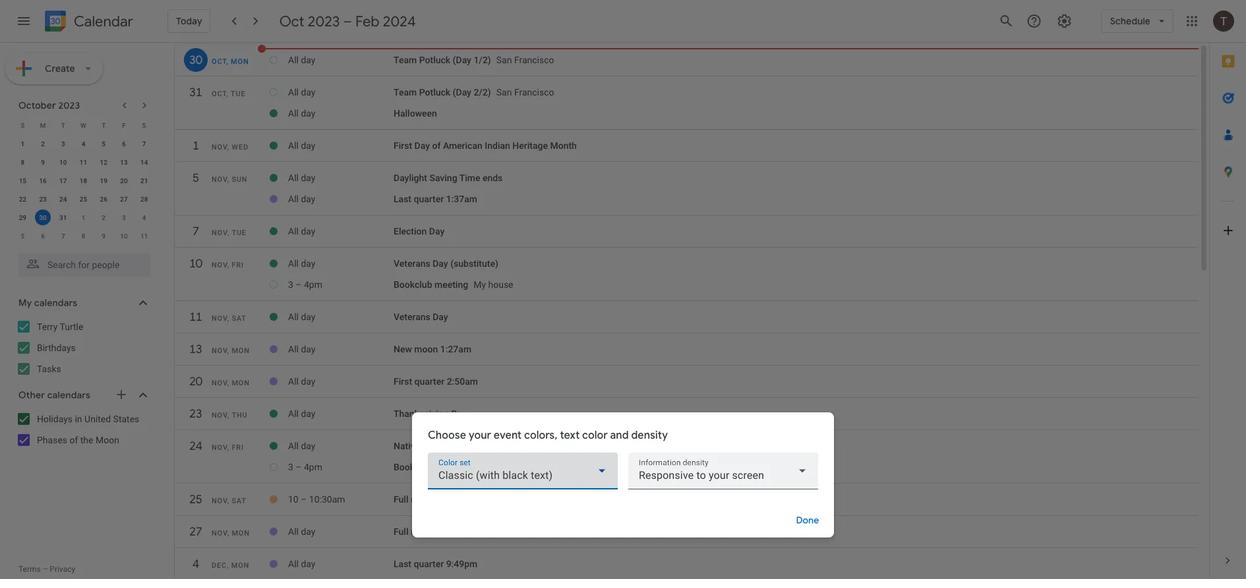 Task type: locate. For each thing, give the bounding box(es) containing it.
nov , fri for 10
[[212, 261, 244, 269]]

, inside the 25 row
[[227, 497, 229, 506]]

bookclub inside 10 row group
[[394, 280, 432, 290]]

all for 31
[[288, 87, 299, 98]]

first
[[394, 140, 412, 151], [394, 376, 412, 387]]

20 element
[[116, 173, 132, 189]]

1:27am
[[440, 344, 472, 355]]

1 veterans from the top
[[394, 258, 431, 269]]

25 for 25 link
[[189, 492, 202, 508]]

3 nov , mon from the top
[[212, 530, 250, 538]]

1 up november 8 element
[[82, 214, 85, 222]]

1 (day from the top
[[453, 55, 472, 65]]

nov inside 24 row
[[212, 444, 227, 452]]

10 left 10:30am
[[288, 495, 299, 505]]

day left (substitute)
[[433, 258, 448, 269]]

24 for 24 element
[[59, 195, 67, 203]]

row
[[13, 116, 154, 135], [13, 135, 154, 153], [13, 153, 154, 171], [13, 171, 154, 190], [13, 190, 154, 208], [13, 208, 154, 227], [13, 227, 154, 245]]

all day cell inside 11 row
[[288, 307, 394, 328]]

10 row group
[[175, 252, 1199, 301]]

, inside '27' row
[[227, 530, 229, 538]]

30 for 30, today element
[[39, 214, 47, 222]]

veterans inside 11 row
[[394, 312, 431, 323]]

last inside '4' row
[[394, 559, 412, 570]]

4pm for 24
[[304, 462, 323, 473]]

1 sat from the top
[[232, 315, 247, 323]]

0 vertical spatial quarter
[[414, 194, 444, 205]]

nov , fri inside 10 row
[[212, 261, 244, 269]]

1 nov , sat from the top
[[212, 315, 247, 323]]

24 for 24 link
[[189, 439, 202, 454]]

, for 7
[[227, 229, 229, 237]]

nov inside 23 row
[[212, 412, 227, 420]]

all inside 11 row
[[288, 312, 299, 323]]

0 vertical spatial bookclub
[[394, 280, 432, 290]]

quarter down 'saving'
[[414, 194, 444, 205]]

mon right 13 link
[[232, 347, 250, 355]]

bookclub meeting my house down the native american heritage day button
[[394, 462, 514, 473]]

grid
[[175, 43, 1199, 580]]

november 7 element
[[55, 228, 71, 244]]

first day of american indian heritage month
[[394, 140, 577, 151]]

5 up 12 element
[[102, 140, 106, 148]]

potluck up halloween
[[419, 87, 451, 98]]

all for 11
[[288, 312, 299, 323]]

11 element
[[76, 154, 91, 170]]

s
[[21, 121, 25, 129], [142, 121, 146, 129]]

31 row group
[[175, 80, 1199, 130]]

20 link
[[184, 370, 208, 394]]

9 all from the top
[[288, 312, 299, 323]]

nov right 24 link
[[212, 444, 227, 452]]

done
[[796, 515, 820, 527]]

native american heritage day
[[394, 441, 517, 452]]

all day cell inside 31 row
[[288, 82, 394, 103]]

, right 31 link
[[226, 90, 229, 98]]

(day inside 31 row
[[453, 87, 472, 98]]

american inside 1 row
[[443, 140, 483, 151]]

, inside 31 row
[[226, 90, 229, 98]]

day right election
[[429, 226, 445, 237]]

meeting down the native american heritage day button
[[435, 462, 468, 473]]

1 vertical spatial 25
[[189, 492, 202, 508]]

4 cell from the top
[[394, 457, 1193, 478]]

the
[[80, 435, 93, 446]]

20 down 13 element
[[120, 177, 128, 185]]

7
[[142, 140, 146, 148], [192, 224, 199, 239], [61, 232, 65, 240]]

last down daylight
[[394, 194, 412, 205]]

event
[[494, 429, 522, 442]]

1 horizontal spatial 11
[[140, 232, 148, 240]]

cell containing team potluck (day 2/2)
[[394, 82, 1193, 103]]

0 vertical spatial american
[[443, 140, 483, 151]]

mon for 13
[[232, 347, 250, 355]]

of
[[432, 140, 441, 151], [70, 435, 78, 446]]

23 inside 'link'
[[189, 407, 202, 422]]

all for 24
[[288, 441, 299, 452]]

2 vertical spatial moon
[[411, 527, 435, 538]]

house
[[488, 280, 514, 290], [488, 462, 514, 473]]

francisco inside 30 row
[[514, 55, 554, 65]]

mon
[[231, 57, 249, 66], [232, 347, 250, 355], [232, 379, 250, 388], [232, 530, 250, 538], [231, 562, 249, 570]]

tue inside 31 row
[[231, 90, 246, 98]]

4 all day cell from the top
[[288, 135, 394, 156]]

moon left 1:24pm
[[411, 495, 435, 505]]

row down w in the left of the page
[[13, 135, 154, 153]]

10 all day cell from the top
[[288, 339, 394, 360]]

15
[[19, 177, 26, 185]]

23 down 20 link
[[189, 407, 202, 422]]

1 vertical spatial 6
[[41, 232, 45, 240]]

1 full from the top
[[394, 495, 409, 505]]

1 vertical spatial 23
[[189, 407, 202, 422]]

10 row
[[175, 252, 1199, 282]]

23 inside 'element'
[[39, 195, 47, 203]]

potluck for 30
[[419, 55, 451, 65]]

23 for 23 'link'
[[189, 407, 202, 422]]

2 nov from the top
[[212, 175, 227, 184]]

5 all day from the top
[[288, 173, 316, 184]]

1 horizontal spatial 4
[[142, 214, 146, 222]]

1 horizontal spatial 20
[[189, 374, 202, 389]]

0 horizontal spatial of
[[70, 435, 78, 446]]

27 up november 3 element
[[120, 195, 128, 203]]

, right 13 link
[[227, 347, 229, 355]]

day inside 23 row
[[301, 409, 316, 420]]

23 for "23" 'element'
[[39, 195, 47, 203]]

2 vertical spatial 4
[[192, 557, 199, 572]]

nov for 24
[[212, 444, 227, 452]]

team up halloween
[[394, 87, 417, 98]]

all day cell
[[288, 49, 394, 71], [288, 82, 394, 103], [288, 103, 394, 124], [288, 135, 394, 156], [288, 168, 394, 189], [288, 189, 394, 210], [288, 221, 394, 242], [288, 253, 394, 274], [288, 307, 394, 328], [288, 339, 394, 360], [288, 371, 394, 392], [288, 404, 394, 425], [288, 436, 394, 457], [288, 522, 394, 543], [288, 554, 394, 575]]

nov , mon inside 20 row
[[212, 379, 250, 388]]

house down (substitute)
[[488, 280, 514, 290]]

all
[[288, 55, 299, 65], [288, 87, 299, 98], [288, 108, 299, 119], [288, 140, 299, 151], [288, 173, 299, 184], [288, 194, 299, 205], [288, 226, 299, 237], [288, 258, 299, 269], [288, 312, 299, 323], [288, 344, 299, 355], [288, 376, 299, 387], [288, 409, 299, 420], [288, 441, 299, 452], [288, 527, 299, 538], [288, 559, 299, 570]]

, inside 10 row
[[227, 261, 229, 269]]

nov right 20 link
[[212, 379, 227, 388]]

12 all from the top
[[288, 409, 299, 420]]

0 vertical spatial 24
[[59, 195, 67, 203]]

8 nov from the top
[[212, 412, 227, 420]]

0 vertical spatial 6
[[122, 140, 126, 148]]

oct for oct , tue
[[212, 90, 226, 98]]

(day left 2/2)
[[453, 87, 472, 98]]

nov right the 7 link
[[212, 229, 227, 237]]

2 francisco from the top
[[514, 87, 554, 98]]

3 all day from the top
[[288, 108, 316, 119]]

2 sat from the top
[[232, 497, 247, 506]]

0 vertical spatial 11
[[80, 158, 87, 166]]

all inside 31 row
[[288, 87, 299, 98]]

in
[[75, 414, 82, 425]]

s left m in the left top of the page
[[21, 121, 25, 129]]

2 team from the top
[[394, 87, 417, 98]]

all day for 30
[[288, 55, 316, 65]]

nov , sun
[[212, 175, 248, 184]]

0 vertical spatial (day
[[453, 55, 472, 65]]

11 up 13 link
[[189, 310, 202, 325]]

day up choose
[[451, 409, 467, 420]]

1 row from the top
[[13, 116, 154, 135]]

1 horizontal spatial 24
[[189, 439, 202, 454]]

row up 25 element
[[13, 171, 154, 190]]

1 vertical spatial quarter
[[415, 376, 445, 387]]

november 2 element
[[96, 210, 112, 226]]

1
[[192, 138, 199, 153], [21, 140, 25, 148], [82, 214, 85, 222]]

2 all from the top
[[288, 87, 299, 98]]

, inside 13 row
[[227, 347, 229, 355]]

1 vertical spatial 4pm
[[304, 462, 323, 473]]

24 row
[[175, 435, 1199, 465]]

all day for 13
[[288, 344, 316, 355]]

nov inside 10 row
[[212, 261, 227, 269]]

14 element
[[136, 154, 152, 170]]

13 row
[[175, 338, 1199, 368]]

2023 left "feb"
[[308, 12, 340, 30]]

1 nov , mon from the top
[[212, 347, 250, 355]]

5 row from the top
[[13, 190, 154, 208]]

0 vertical spatial 13
[[120, 158, 128, 166]]

1 t from the left
[[61, 121, 65, 129]]

mon right dec
[[231, 562, 249, 570]]

5 for "november 5" element
[[21, 232, 25, 240]]

bookclub meeting my house down veterans day (substitute)
[[394, 280, 514, 290]]

potluck inside 30 row
[[419, 55, 451, 65]]

1 horizontal spatial 25
[[189, 492, 202, 508]]

5 day from the top
[[301, 173, 316, 184]]

sat for 11
[[232, 315, 247, 323]]

tue down oct , mon
[[231, 90, 246, 98]]

house for 10
[[488, 280, 514, 290]]

1 horizontal spatial of
[[432, 140, 441, 151]]

12 all day from the top
[[288, 409, 316, 420]]

0 vertical spatial 31
[[189, 85, 202, 100]]

cell inside 24 row group
[[394, 457, 1193, 478]]

9 nov from the top
[[212, 444, 227, 452]]

november 3 element
[[116, 210, 132, 226]]

25 up 27 link on the left of the page
[[189, 492, 202, 508]]

my inside 10 row group
[[474, 280, 486, 290]]

fri down thu
[[232, 444, 244, 452]]

(day
[[453, 55, 472, 65], [453, 87, 472, 98]]

8 down november 1 "element"
[[82, 232, 85, 240]]

nov for 20
[[212, 379, 227, 388]]

october 2023 grid
[[13, 116, 154, 245]]

0 vertical spatial full
[[394, 495, 409, 505]]

0 vertical spatial heritage
[[513, 140, 548, 151]]

7 up '10' link
[[192, 224, 199, 239]]

– inside cell
[[301, 495, 307, 505]]

fri down nov , tue
[[232, 261, 244, 269]]

2 nov , mon from the top
[[212, 379, 250, 388]]

veterans inside 10 row
[[394, 258, 431, 269]]

1 vertical spatial veterans
[[394, 312, 431, 323]]

color
[[582, 429, 608, 442]]

november 6 element
[[35, 228, 51, 244]]

calendars for my calendars
[[34, 297, 77, 309]]

3 nov from the top
[[212, 229, 227, 237]]

t left f
[[102, 121, 106, 129]]

san
[[497, 55, 512, 65], [497, 87, 512, 98]]

0 vertical spatial meeting
[[435, 280, 468, 290]]

1 cell from the top
[[394, 49, 1193, 71]]

of up 'saving'
[[432, 140, 441, 151]]

colors,
[[524, 429, 558, 442]]

all inside 20 row
[[288, 376, 299, 387]]

1 inside november 1 "element"
[[82, 214, 85, 222]]

november 9 element
[[96, 228, 112, 244]]

2 horizontal spatial 11
[[189, 310, 202, 325]]

all day cell inside 10 row
[[288, 253, 394, 274]]

cell
[[394, 49, 1193, 71], [394, 82, 1193, 103], [394, 274, 1193, 295], [394, 457, 1193, 478]]

1 vertical spatial 2
[[102, 214, 106, 222]]

1 vertical spatial heritage
[[464, 441, 500, 452]]

moon right new
[[414, 344, 438, 355]]

s right f
[[142, 121, 146, 129]]

15 all day from the top
[[288, 559, 316, 570]]

None field
[[428, 453, 618, 490], [629, 453, 819, 490], [428, 453, 618, 490], [629, 453, 819, 490]]

day inside 20 row
[[301, 376, 316, 387]]

1 for 1 link
[[192, 138, 199, 153]]

27 element
[[116, 191, 132, 207]]

day for 10
[[301, 258, 316, 269]]

bookclub for 24
[[394, 462, 432, 473]]

1 vertical spatial 9
[[102, 232, 106, 240]]

0 horizontal spatial 2023
[[58, 100, 80, 111]]

, right the 7 link
[[227, 229, 229, 237]]

15 all day cell from the top
[[288, 554, 394, 575]]

10 down november 3 element
[[120, 232, 128, 240]]

, for 20
[[227, 379, 229, 388]]

first down new
[[394, 376, 412, 387]]

veterans
[[394, 258, 431, 269], [394, 312, 431, 323]]

row containing 1
[[13, 135, 154, 153]]

1 vertical spatial 27
[[189, 525, 202, 540]]

moon for 25
[[411, 495, 435, 505]]

1 horizontal spatial 13
[[189, 342, 202, 357]]

18 element
[[76, 173, 91, 189]]

4 row from the top
[[13, 171, 154, 190]]

8 up '15' 'element'
[[21, 158, 25, 166]]

choose
[[428, 429, 466, 442]]

10 nov from the top
[[212, 497, 227, 506]]

11 all from the top
[[288, 376, 299, 387]]

last quarter 9:49pm
[[394, 559, 478, 570]]

None search field
[[0, 248, 164, 277]]

0 vertical spatial 2023
[[308, 12, 340, 30]]

6 nov from the top
[[212, 347, 227, 355]]

all day cell inside '27' row
[[288, 522, 394, 543]]

2 vertical spatial nov , mon
[[212, 530, 250, 538]]

10 inside row
[[189, 256, 202, 271]]

1 vertical spatial 31
[[59, 214, 67, 222]]

7 inside the 7 link
[[192, 224, 199, 239]]

all day inside 1 row
[[288, 140, 316, 151]]

13 day from the top
[[301, 441, 316, 452]]

9 day from the top
[[301, 312, 316, 323]]

2 vertical spatial my
[[474, 462, 486, 473]]

cell for 31 row
[[394, 82, 1193, 103]]

team potluck (day 1/2) san francisco
[[394, 55, 554, 65]]

all inside 7 row
[[288, 226, 299, 237]]

0 horizontal spatial 20
[[120, 177, 128, 185]]

4 for the '4' link
[[192, 557, 199, 572]]

2 cell from the top
[[394, 82, 1193, 103]]

of left the the
[[70, 435, 78, 446]]

1 horizontal spatial s
[[142, 121, 146, 129]]

nov right 25 link
[[212, 497, 227, 506]]

27 up the '4' link
[[189, 525, 202, 540]]

1 vertical spatial last
[[394, 559, 412, 570]]

nov , sat right 25 link
[[212, 497, 247, 506]]

all day cell for 5
[[288, 168, 394, 189]]

1 all day cell from the top
[[288, 49, 394, 71]]

30 for '30' link
[[189, 52, 202, 68]]

1 vertical spatial house
[[488, 462, 514, 473]]

cell inside 30 row
[[394, 49, 1193, 71]]

fri for 24
[[232, 444, 244, 452]]

1 vertical spatial tue
[[232, 229, 247, 237]]

nov , sat
[[212, 315, 247, 323], [212, 497, 247, 506]]

10 for '10' link
[[189, 256, 202, 271]]

team for 30
[[394, 55, 417, 65]]

bookclub meeting my house inside 10 row group
[[394, 280, 514, 290]]

, inside 20 row
[[227, 379, 229, 388]]

1 vertical spatial moon
[[411, 495, 435, 505]]

0 vertical spatial 27
[[120, 195, 128, 203]]

8 all from the top
[[288, 258, 299, 269]]

, for 31
[[226, 90, 229, 98]]

1 san from the top
[[497, 55, 512, 65]]

25
[[80, 195, 87, 203], [189, 492, 202, 508]]

day for 31
[[301, 87, 316, 98]]

5 down 29 element
[[21, 232, 25, 240]]

all day inside '4' row
[[288, 559, 316, 570]]

day
[[301, 55, 316, 65], [301, 87, 316, 98], [301, 108, 316, 119], [301, 140, 316, 151], [301, 173, 316, 184], [301, 194, 316, 205], [301, 226, 316, 237], [301, 258, 316, 269], [301, 312, 316, 323], [301, 344, 316, 355], [301, 376, 316, 387], [301, 409, 316, 420], [301, 441, 316, 452], [301, 527, 316, 538], [301, 559, 316, 570]]

2 3 – 4pm from the top
[[288, 462, 323, 473]]

1 meeting from the top
[[435, 280, 468, 290]]

2 nov , sat from the top
[[212, 497, 247, 506]]

tue
[[231, 90, 246, 98], [232, 229, 247, 237]]

, left wed at the left top of the page
[[227, 143, 229, 151]]

nov , sat right 11 link
[[212, 315, 247, 323]]

7 for the 7 link
[[192, 224, 199, 239]]

veterans up new
[[394, 312, 431, 323]]

11 for 11 link
[[189, 310, 202, 325]]

1 vertical spatial calendars
[[47, 390, 90, 402]]

all day cell for 7
[[288, 221, 394, 242]]

oct for oct , mon
[[212, 57, 226, 66]]

11 day from the top
[[301, 376, 316, 387]]

9 all day cell from the top
[[288, 307, 394, 328]]

halloween button
[[394, 108, 437, 119]]

0 vertical spatial 25
[[80, 195, 87, 203]]

day right your
[[502, 441, 517, 452]]

last quarter 9:49pm button
[[394, 559, 478, 570]]

27 inside grid
[[189, 525, 202, 540]]

, for 1
[[227, 143, 229, 151]]

7 all from the top
[[288, 226, 299, 237]]

8 day from the top
[[301, 258, 316, 269]]

, for 30
[[226, 57, 229, 66]]

first day of american indian heritage month button
[[394, 140, 577, 151]]

10 for november 10 element
[[120, 232, 128, 240]]

7 all day from the top
[[288, 226, 316, 237]]

0 vertical spatial 23
[[39, 195, 47, 203]]

1 vertical spatial 11
[[140, 232, 148, 240]]

10 element
[[55, 154, 71, 170]]

25 inside row
[[189, 492, 202, 508]]

bookclub meeting button
[[394, 280, 468, 290], [394, 462, 468, 473]]

21
[[140, 177, 148, 185]]

american up time
[[443, 140, 483, 151]]

grid containing 30
[[175, 43, 1199, 580]]

11 nov from the top
[[212, 530, 227, 538]]

1 vertical spatial full
[[394, 527, 409, 538]]

7 up 14 element
[[142, 140, 146, 148]]

24 row group
[[175, 435, 1199, 484]]

1 vertical spatial american
[[423, 441, 462, 452]]

main drawer image
[[16, 13, 32, 29]]

november 1 element
[[76, 210, 91, 226]]

2 veterans from the top
[[394, 312, 431, 323]]

13 inside row
[[189, 342, 202, 357]]

bookclub meeting button down 'native'
[[394, 462, 468, 473]]

, up dec , mon
[[227, 530, 229, 538]]

all day for 7
[[288, 226, 316, 237]]

2 horizontal spatial 4
[[192, 557, 199, 572]]

4 row
[[175, 553, 1199, 580]]

14 all day cell from the top
[[288, 522, 394, 543]]

mon for 20
[[232, 379, 250, 388]]

all inside '5' 'row'
[[288, 173, 299, 184]]

full for 25
[[394, 495, 409, 505]]

mon inside '4' row
[[231, 562, 249, 570]]

1 vertical spatial bookclub
[[394, 462, 432, 473]]

daylight
[[394, 173, 427, 184]]

calendar element
[[42, 8, 133, 37]]

0 vertical spatial 30
[[189, 52, 202, 68]]

5 row
[[175, 166, 1199, 197]]

11 all day cell from the top
[[288, 371, 394, 392]]

bookclub meeting button for 24
[[394, 462, 468, 473]]

5 link
[[184, 166, 208, 190]]

2 meeting from the top
[[435, 462, 468, 473]]

sat right 11 link
[[232, 315, 247, 323]]

all day for 24
[[288, 441, 316, 452]]

bookclub inside 24 row group
[[394, 462, 432, 473]]

0 horizontal spatial 30
[[39, 214, 47, 222]]

5 nov from the top
[[212, 315, 227, 323]]

0 vertical spatial nov , mon
[[212, 347, 250, 355]]

mon up thu
[[232, 379, 250, 388]]

2 vertical spatial 5
[[21, 232, 25, 240]]

francisco right the "1/2)" at the left of page
[[514, 55, 554, 65]]

team down 2024
[[394, 55, 417, 65]]

nov , fri
[[212, 261, 244, 269], [212, 444, 244, 452]]

mon up dec , mon
[[232, 530, 250, 538]]

t right m in the left top of the page
[[61, 121, 65, 129]]

1 horizontal spatial 2023
[[308, 12, 340, 30]]

election day button
[[394, 226, 445, 237]]

1 vertical spatial (day
[[453, 87, 472, 98]]

1 vertical spatial bookclub meeting button
[[394, 462, 468, 473]]

day inside 24 row
[[301, 441, 316, 452]]

10 day from the top
[[301, 344, 316, 355]]

0 vertical spatial calendars
[[34, 297, 77, 309]]

nov right 13 link
[[212, 347, 227, 355]]

day inside '4' row
[[301, 559, 316, 570]]

2 bookclub meeting my house from the top
[[394, 462, 514, 473]]

meeting for 10
[[435, 280, 468, 290]]

1 horizontal spatial 23
[[189, 407, 202, 422]]

day inside 31 row
[[301, 87, 316, 98]]

dec , mon
[[212, 562, 249, 570]]

30 up 31 link
[[189, 52, 202, 68]]

cell inside 10 row group
[[394, 274, 1193, 295]]

0 vertical spatial tue
[[231, 90, 246, 98]]

1 horizontal spatial t
[[102, 121, 106, 129]]

1 bookclub from the top
[[394, 280, 432, 290]]

san right the "1/2)" at the left of page
[[497, 55, 512, 65]]

, left thu
[[227, 412, 229, 420]]

row down november 1 "element"
[[13, 227, 154, 245]]

day inside 11 row
[[433, 312, 448, 323]]

10 all day from the top
[[288, 344, 316, 355]]

all inside 30 row
[[288, 55, 299, 65]]

row containing 22
[[13, 190, 154, 208]]

5 all day cell from the top
[[288, 168, 394, 189]]

1 fri from the top
[[232, 261, 244, 269]]

3 – 4pm cell
[[288, 274, 394, 295], [288, 457, 394, 478]]

tue inside 7 row
[[232, 229, 247, 237]]

first inside 20 row
[[394, 376, 412, 387]]

14 all day from the top
[[288, 527, 316, 538]]

22 element
[[15, 191, 31, 207]]

11 inside 11 link
[[189, 310, 202, 325]]

row up 11 element
[[13, 116, 154, 135]]

6 row from the top
[[13, 208, 154, 227]]

moon
[[414, 344, 438, 355], [411, 495, 435, 505], [411, 527, 435, 538]]

day for 11
[[301, 312, 316, 323]]

10:30am
[[309, 495, 345, 505]]

1 vertical spatial bookclub meeting my house
[[394, 462, 514, 473]]

6
[[122, 140, 126, 148], [41, 232, 45, 240]]

1 vertical spatial oct
[[212, 57, 226, 66]]

sat right 25 link
[[232, 497, 247, 506]]

27 row
[[175, 520, 1199, 551]]

1 vertical spatial francisco
[[514, 87, 554, 98]]

nov , mon for 20
[[212, 379, 250, 388]]

20
[[120, 177, 128, 185], [189, 374, 202, 389]]

all inside '27' row
[[288, 527, 299, 538]]

1 horizontal spatial 9
[[102, 232, 106, 240]]

0 vertical spatial san
[[497, 55, 512, 65]]

native american heritage day button
[[394, 441, 517, 452]]

1 house from the top
[[488, 280, 514, 290]]

30 row group
[[175, 48, 1199, 78]]

nov for 25
[[212, 497, 227, 506]]

0 vertical spatial francisco
[[514, 55, 554, 65]]

24 down 23 'link'
[[189, 439, 202, 454]]

6 all from the top
[[288, 194, 299, 205]]

first for 20
[[394, 376, 412, 387]]

thanksgiving day
[[394, 409, 467, 420]]

row containing 29
[[13, 208, 154, 227]]

day inside 7 row
[[301, 226, 316, 237]]

2023 right october
[[58, 100, 80, 111]]

full down full moon 1:24pm button
[[394, 527, 409, 538]]

0 vertical spatial my
[[474, 280, 486, 290]]

all day for 20
[[288, 376, 316, 387]]

2 day from the top
[[301, 87, 316, 98]]

0 vertical spatial last
[[394, 194, 412, 205]]

all inside 1 row
[[288, 140, 299, 151]]

10 down the 7 link
[[189, 256, 202, 271]]

row containing s
[[13, 116, 154, 135]]

11 all day from the top
[[288, 376, 316, 387]]

1 vertical spatial fri
[[232, 444, 244, 452]]

, inside 7 row
[[227, 229, 229, 237]]

1 vertical spatial of
[[70, 435, 78, 446]]

mon inside 20 row
[[232, 379, 250, 388]]

1 vertical spatial 24
[[189, 439, 202, 454]]

row up november 1 "element"
[[13, 190, 154, 208]]

tab list
[[1210, 43, 1247, 543]]

meeting
[[435, 280, 468, 290], [435, 462, 468, 473]]

27 inside october 2023 grid
[[120, 195, 128, 203]]

1 team from the top
[[394, 55, 417, 65]]

house down event
[[488, 462, 514, 473]]

0 vertical spatial 3 – 4pm
[[288, 280, 323, 290]]

fri inside 10 row
[[232, 261, 244, 269]]

20 up 23 'link'
[[189, 374, 202, 389]]

cell containing team potluck (day 1/2)
[[394, 49, 1193, 71]]

moon inside '27' row
[[411, 527, 435, 538]]

last for last quarter 1:37am
[[394, 194, 412, 205]]

1 link
[[184, 134, 208, 158]]

bookclub up veterans day button
[[394, 280, 432, 290]]

bookclub down 'native'
[[394, 462, 432, 473]]

october
[[18, 100, 56, 111]]

1 day from the top
[[301, 55, 316, 65]]

turtle
[[60, 322, 83, 332]]

moon left 1:16am
[[411, 527, 435, 538]]

american
[[443, 140, 483, 151], [423, 441, 462, 452]]

san inside 30 row
[[497, 55, 512, 65]]

terms
[[18, 565, 41, 575]]

heritage
[[513, 140, 548, 151], [464, 441, 500, 452]]

all day cell inside 20 row
[[288, 371, 394, 392]]

, right 11 link
[[227, 315, 229, 323]]

4 nov from the top
[[212, 261, 227, 269]]

indian
[[485, 140, 510, 151]]

30 cell
[[33, 208, 53, 227]]

all day inside 10 row
[[288, 258, 316, 269]]

0 vertical spatial 5
[[102, 140, 106, 148]]

2024
[[383, 12, 416, 30]]

nov inside 7 row
[[212, 229, 227, 237]]

1 3 – 4pm from the top
[[288, 280, 323, 290]]

bookclub
[[394, 280, 432, 290], [394, 462, 432, 473]]

nov , mon inside '27' row
[[212, 530, 250, 538]]

all day cell for 20
[[288, 371, 394, 392]]

1 horizontal spatial 27
[[189, 525, 202, 540]]

nov for 13
[[212, 347, 227, 355]]

1 row
[[175, 134, 1199, 164]]

29
[[19, 214, 26, 222]]

2 potluck from the top
[[419, 87, 451, 98]]

1 vertical spatial my
[[18, 297, 32, 309]]

1 vertical spatial meeting
[[435, 462, 468, 473]]

, inside 23 row
[[227, 412, 229, 420]]

1 4pm from the top
[[304, 280, 323, 290]]

nov , mon up dec , mon
[[212, 530, 250, 538]]

2 down m in the left top of the page
[[41, 140, 45, 148]]

31
[[189, 85, 202, 100], [59, 214, 67, 222]]

terry turtle
[[37, 322, 83, 332]]

all inside 13 row
[[288, 344, 299, 355]]

all day cell inside 13 row
[[288, 339, 394, 360]]

1 potluck from the top
[[419, 55, 451, 65]]

quarter for 20
[[415, 376, 445, 387]]

2 row from the top
[[13, 135, 154, 153]]

13 up 20 link
[[189, 342, 202, 357]]

20 row
[[175, 370, 1199, 400]]

15 all from the top
[[288, 559, 299, 570]]

veterans down election
[[394, 258, 431, 269]]

0 horizontal spatial 23
[[39, 195, 47, 203]]

25 row
[[175, 488, 1199, 518]]

29 element
[[15, 210, 31, 226]]

0 vertical spatial moon
[[414, 344, 438, 355]]

potluck
[[419, 55, 451, 65], [419, 87, 451, 98]]

8
[[21, 158, 25, 166], [82, 232, 85, 240]]

nov right '10' link
[[212, 261, 227, 269]]

1 last from the top
[[394, 194, 412, 205]]

20 inside row
[[120, 177, 128, 185]]

2 vertical spatial quarter
[[414, 559, 444, 570]]

9 down november 2 element
[[102, 232, 106, 240]]

full up full moon 1:16am 'button'
[[394, 495, 409, 505]]

11 inside november 11 element
[[140, 232, 148, 240]]

november 4 element
[[136, 210, 152, 226]]

26 element
[[96, 191, 112, 207]]

24 inside row
[[59, 195, 67, 203]]

4 all from the top
[[288, 140, 299, 151]]

30 inside cell
[[39, 214, 47, 222]]

10 up "17"
[[59, 158, 67, 166]]

all day cell inside '5' 'row'
[[288, 168, 394, 189]]

all inside 23 row
[[288, 409, 299, 420]]

1 all from the top
[[288, 55, 299, 65]]

2 all day from the top
[[288, 87, 316, 98]]

4 all day from the top
[[288, 140, 316, 151]]

row containing 5
[[13, 227, 154, 245]]

, inside '4' row
[[227, 562, 229, 570]]

meeting down veterans day (substitute)
[[435, 280, 468, 290]]

4 for november 4 element
[[142, 214, 146, 222]]

w
[[81, 121, 86, 129]]

13 all day from the top
[[288, 441, 316, 452]]

2 4pm from the top
[[304, 462, 323, 473]]

1 bookclub meeting button from the top
[[394, 280, 468, 290]]

election
[[394, 226, 427, 237]]

1 vertical spatial nov , sat
[[212, 497, 247, 506]]

13 all from the top
[[288, 441, 299, 452]]

,
[[226, 57, 229, 66], [226, 90, 229, 98], [227, 143, 229, 151], [227, 175, 229, 184], [227, 229, 229, 237], [227, 261, 229, 269], [227, 315, 229, 323], [227, 347, 229, 355], [227, 379, 229, 388], [227, 412, 229, 420], [227, 444, 229, 452], [227, 497, 229, 506], [227, 530, 229, 538], [227, 562, 229, 570]]

all day inside 23 row
[[288, 409, 316, 420]]

moon inside 13 row
[[414, 344, 438, 355]]

sat inside the 25 row
[[232, 497, 247, 506]]

10 for the 10 element
[[59, 158, 67, 166]]

0 horizontal spatial 5
[[21, 232, 25, 240]]

1 horizontal spatial 31
[[189, 85, 202, 100]]

31 up november 7 element on the top left of page
[[59, 214, 67, 222]]

row group
[[13, 135, 154, 245]]

oct inside 31 row
[[212, 90, 226, 98]]

all day inside 20 row
[[288, 376, 316, 387]]

11 link
[[184, 305, 208, 329]]

0 horizontal spatial 9
[[41, 158, 45, 166]]

1 horizontal spatial 30
[[189, 52, 202, 68]]

bookclub meeting my house for 10
[[394, 280, 514, 290]]

veterans day (substitute)
[[394, 258, 499, 269]]

30 down "23" 'element'
[[39, 214, 47, 222]]

day inside 11 row
[[301, 312, 316, 323]]

1 horizontal spatial heritage
[[513, 140, 548, 151]]

bookclub meeting my house
[[394, 280, 514, 290], [394, 462, 514, 473]]

house for 24
[[488, 462, 514, 473]]

nov inside the 25 row
[[212, 497, 227, 506]]

nov inside '5' 'row'
[[212, 175, 227, 184]]

3 – 4pm inside 10 row group
[[288, 280, 323, 290]]

2 first from the top
[[394, 376, 412, 387]]

0 horizontal spatial 27
[[120, 195, 128, 203]]

new moon 1:27am button
[[394, 344, 472, 355]]

all inside '4' row
[[288, 559, 299, 570]]

0 vertical spatial team
[[394, 55, 417, 65]]

1 horizontal spatial 1
[[82, 214, 85, 222]]

1 horizontal spatial 2
[[102, 214, 106, 222]]

1 vertical spatial nov , mon
[[212, 379, 250, 388]]

(day inside 30 row
[[453, 55, 472, 65]]

15 element
[[15, 173, 31, 189]]

3 inside november 3 element
[[122, 214, 126, 222]]

11 for november 11 element
[[140, 232, 148, 240]]

nov , mon right 13 link
[[212, 347, 250, 355]]

day for 5
[[301, 173, 316, 184]]

nov , fri for 24
[[212, 444, 244, 452]]

calendars up terry turtle at the left of page
[[34, 297, 77, 309]]

2 san from the top
[[497, 87, 512, 98]]

5 down 1 link
[[192, 171, 199, 186]]

new
[[394, 344, 412, 355]]

potluck inside 31 row
[[419, 87, 451, 98]]

1 nov , fri from the top
[[212, 261, 244, 269]]

1 vertical spatial 5
[[192, 171, 199, 186]]

13 all day cell from the top
[[288, 436, 394, 457]]

calendars up 'in'
[[47, 390, 90, 402]]

3 – 4pm cell for 24
[[288, 457, 394, 478]]

19
[[100, 177, 107, 185]]

1 vertical spatial 3 – 4pm cell
[[288, 457, 394, 478]]

2 (day from the top
[[453, 87, 472, 98]]

0 vertical spatial bookclub meeting button
[[394, 280, 468, 290]]

1 vertical spatial 30
[[39, 214, 47, 222]]

3 – 4pm cell inside 10 row group
[[288, 274, 394, 295]]

9 up the 16 element at top left
[[41, 158, 45, 166]]

12 all day cell from the top
[[288, 404, 394, 425]]

7 row from the top
[[13, 227, 154, 245]]

row group containing 1
[[13, 135, 154, 245]]

my calendars list
[[3, 317, 164, 380]]

3
[[61, 140, 65, 148], [122, 214, 126, 222], [288, 280, 293, 290], [288, 462, 293, 473]]

all day
[[288, 55, 316, 65], [288, 87, 316, 98], [288, 108, 316, 119], [288, 140, 316, 151], [288, 173, 316, 184], [288, 194, 316, 205], [288, 226, 316, 237], [288, 258, 316, 269], [288, 312, 316, 323], [288, 344, 316, 355], [288, 376, 316, 387], [288, 409, 316, 420], [288, 441, 316, 452], [288, 527, 316, 538], [288, 559, 316, 570]]

quarter up thanksgiving day
[[415, 376, 445, 387]]

all day for 1
[[288, 140, 316, 151]]

nov inside 20 row
[[212, 379, 227, 388]]

2 all day cell from the top
[[288, 82, 394, 103]]

quarter down full moon 1:16am 'button'
[[414, 559, 444, 570]]

6 day from the top
[[301, 194, 316, 205]]

2 fri from the top
[[232, 444, 244, 452]]



Task type: vqa. For each thing, say whether or not it's contained in the screenshot.


Task type: describe. For each thing, give the bounding box(es) containing it.
18
[[80, 177, 87, 185]]

feb
[[355, 12, 380, 30]]

november 11 element
[[136, 228, 152, 244]]

cell for 24 row group
[[394, 457, 1193, 478]]

fri for 10
[[232, 261, 244, 269]]

, for 4
[[227, 562, 229, 570]]

1 horizontal spatial 7
[[142, 140, 146, 148]]

2/2)
[[474, 87, 491, 98]]

all day cell for 27
[[288, 522, 394, 543]]

7 link
[[184, 220, 208, 243]]

23 element
[[35, 191, 51, 207]]

calendar heading
[[71, 12, 133, 31]]

meeting for 24
[[435, 462, 468, 473]]

bookclub for 10
[[394, 280, 432, 290]]

team for 31
[[394, 87, 417, 98]]

nov for 1
[[212, 143, 227, 151]]

tue for 31
[[231, 90, 246, 98]]

all day for 23
[[288, 409, 316, 420]]

1 horizontal spatial 8
[[82, 232, 85, 240]]

nov , tue
[[212, 229, 247, 237]]

4pm for 10
[[304, 280, 323, 290]]

, for 25
[[227, 497, 229, 506]]

, for 11
[[227, 315, 229, 323]]

day for 24
[[301, 441, 316, 452]]

thanksgiving day button
[[394, 409, 467, 420]]

time
[[460, 173, 480, 184]]

quarter for 4
[[414, 559, 444, 570]]

oct 2023 – feb 2024
[[279, 12, 416, 30]]

11 row
[[175, 305, 1199, 336]]

mon for 27
[[232, 530, 250, 538]]

6 all day from the top
[[288, 194, 316, 205]]

nov , mon for 27
[[212, 530, 250, 538]]

0 horizontal spatial 2
[[41, 140, 45, 148]]

all day for 27
[[288, 527, 316, 538]]

day for 30
[[301, 55, 316, 65]]

31 element
[[55, 210, 71, 226]]

my calendars
[[18, 297, 77, 309]]

month
[[550, 140, 577, 151]]

all for 13
[[288, 344, 299, 355]]

other calendars
[[18, 390, 90, 402]]

20 for 20 element
[[120, 177, 128, 185]]

choose your event colors, text color and density dialog
[[412, 413, 834, 538]]

16
[[39, 177, 47, 185]]

13 link
[[184, 338, 208, 361]]

mon for 4
[[231, 562, 249, 570]]

last for last quarter 9:49pm
[[394, 559, 412, 570]]

row containing 8
[[13, 153, 154, 171]]

0 vertical spatial 9
[[41, 158, 45, 166]]

last quarter 1:37am button
[[394, 194, 478, 205]]

0 vertical spatial 8
[[21, 158, 25, 166]]

phases of the moon
[[37, 435, 119, 446]]

daylight saving time ends
[[394, 173, 503, 184]]

30 row
[[175, 48, 1199, 78]]

my inside my calendars dropdown button
[[18, 297, 32, 309]]

american inside 24 row
[[423, 441, 462, 452]]

choose your event colors, text color and density
[[428, 429, 668, 442]]

3 – 4pm for 24
[[288, 462, 323, 473]]

3 all from the top
[[288, 108, 299, 119]]

ends
[[483, 173, 503, 184]]

other
[[18, 390, 45, 402]]

day for 1
[[415, 140, 430, 151]]

– for the 25 row
[[301, 495, 307, 505]]

13 for 13 link
[[189, 342, 202, 357]]

17 element
[[55, 173, 71, 189]]

6 all day cell from the top
[[288, 189, 394, 210]]

of inside the other calendars list
[[70, 435, 78, 446]]

22
[[19, 195, 26, 203]]

bookclub meeting my house for 24
[[394, 462, 514, 473]]

text
[[560, 429, 580, 442]]

– for 10 row group
[[296, 280, 302, 290]]

1:16am
[[437, 527, 468, 538]]

today button
[[168, 9, 211, 33]]

november 10 element
[[116, 228, 132, 244]]

1 s from the left
[[21, 121, 25, 129]]

1/2)
[[474, 55, 491, 65]]

team potluck (day 1/2) button
[[394, 55, 491, 65]]

28 element
[[136, 191, 152, 207]]

veterans for 10
[[394, 258, 431, 269]]

october 2023
[[18, 100, 80, 111]]

21 element
[[136, 173, 152, 189]]

oct , mon
[[212, 57, 249, 66]]

10 – 10:30am
[[288, 495, 345, 505]]

3 day from the top
[[301, 108, 316, 119]]

full moon 1:16am button
[[394, 527, 468, 538]]

25 for 25 element
[[80, 195, 87, 203]]

full moon 1:24pm
[[394, 495, 468, 505]]

2 t from the left
[[102, 121, 106, 129]]

13 element
[[116, 154, 132, 170]]

3 inside 10 row group
[[288, 280, 293, 290]]

7 row
[[175, 220, 1199, 250]]

all day cell for 1
[[288, 135, 394, 156]]

all for 23
[[288, 409, 299, 420]]

7 for november 7 element on the top left of page
[[61, 232, 65, 240]]

1:24pm
[[437, 495, 468, 505]]

3 inside 24 row group
[[288, 462, 293, 473]]

cell for 30 row at top
[[394, 49, 1193, 71]]

5 row group
[[175, 166, 1199, 216]]

terry
[[37, 322, 58, 332]]

all day cell for 31
[[288, 82, 394, 103]]

3 all day cell from the top
[[288, 103, 394, 124]]

november 5 element
[[15, 228, 31, 244]]

privacy link
[[50, 565, 75, 575]]

full for 27
[[394, 527, 409, 538]]

31 for 31 link
[[189, 85, 202, 100]]

other calendars list
[[3, 409, 164, 451]]

, for 10
[[227, 261, 229, 269]]

first for 1
[[394, 140, 412, 151]]

m
[[40, 121, 46, 129]]

day for 23
[[301, 409, 316, 420]]

phases
[[37, 435, 67, 446]]

potluck for 31
[[419, 87, 451, 98]]

day for 10
[[433, 258, 448, 269]]

25 element
[[76, 191, 91, 207]]

united
[[84, 414, 111, 425]]

all day for 4
[[288, 559, 316, 570]]

all day cell for 4
[[288, 554, 394, 575]]

all day for 31
[[288, 87, 316, 98]]

, for 13
[[227, 347, 229, 355]]

team potluck (day 2/2) button
[[394, 87, 491, 98]]

francisco for 31
[[514, 87, 554, 98]]

4 link
[[184, 553, 208, 576]]

my for 24
[[474, 462, 486, 473]]

san for 31
[[497, 87, 512, 98]]

done button
[[787, 505, 829, 537]]

27 link
[[184, 520, 208, 544]]

0 horizontal spatial 1
[[21, 140, 25, 148]]

1:37am
[[446, 194, 478, 205]]

6 inside november 6 element
[[41, 232, 45, 240]]

nov , wed
[[212, 143, 249, 151]]

veterans day button
[[394, 312, 448, 323]]

all day for 11
[[288, 312, 316, 323]]

tue for 7
[[232, 229, 247, 237]]

density
[[632, 429, 668, 442]]

nov , mon for 13
[[212, 347, 250, 355]]

tasks
[[37, 364, 61, 375]]

today
[[176, 15, 202, 27]]

my for 10
[[474, 280, 486, 290]]

wed
[[232, 143, 249, 151]]

(day for 30
[[453, 55, 472, 65]]

31 row
[[175, 80, 1199, 111]]

native
[[394, 441, 420, 452]]

francisco for 30
[[514, 55, 554, 65]]

day for 27
[[301, 527, 316, 538]]

moon for 13
[[414, 344, 438, 355]]

all for 5
[[288, 173, 299, 184]]

nov , thu
[[212, 412, 248, 420]]

my calendars button
[[3, 293, 164, 314]]

all for 1
[[288, 140, 299, 151]]

all day for 5
[[288, 173, 316, 184]]

24 element
[[55, 191, 71, 207]]

all day cell for 24
[[288, 436, 394, 457]]

heritage inside 1 row
[[513, 140, 548, 151]]

of inside 1 row
[[432, 140, 441, 151]]

12 element
[[96, 154, 112, 170]]

31 for 31 'element'
[[59, 214, 67, 222]]

daylight saving time ends button
[[394, 173, 503, 184]]

30, today element
[[35, 210, 51, 226]]

san for 30
[[497, 55, 512, 65]]

row containing 15
[[13, 171, 154, 190]]

14
[[140, 158, 148, 166]]

28
[[140, 195, 148, 203]]

calendars for other calendars
[[47, 390, 90, 402]]

23 link
[[184, 402, 208, 426]]

all day cell for 30
[[288, 49, 394, 71]]

nov for 7
[[212, 229, 227, 237]]

birthdays
[[37, 343, 76, 354]]

moon
[[96, 435, 119, 446]]

17
[[59, 177, 67, 185]]

30 link
[[184, 48, 208, 72]]

veterans day (substitute) button
[[394, 258, 499, 269]]

2 s from the left
[[142, 121, 146, 129]]

– for 24 row group
[[296, 462, 302, 473]]

first quarter 2:50am
[[394, 376, 478, 387]]

5 for 5 link
[[192, 171, 199, 186]]

all day for 10
[[288, 258, 316, 269]]

27 for 27 element
[[120, 195, 128, 203]]

your
[[469, 429, 491, 442]]

10 – 10:30am cell
[[288, 489, 394, 511]]

day for 1
[[301, 140, 316, 151]]

oct for oct 2023 – feb 2024
[[279, 12, 304, 30]]

19 element
[[96, 173, 112, 189]]

full moon 1:16am
[[394, 527, 468, 538]]

16 element
[[35, 173, 51, 189]]

states
[[113, 414, 139, 425]]

1 horizontal spatial 5
[[102, 140, 106, 148]]

heritage inside 24 row
[[464, 441, 500, 452]]

bookclub meeting button for 10
[[394, 280, 468, 290]]

day inside 24 row
[[502, 441, 517, 452]]

holidays in united states
[[37, 414, 139, 425]]

cell for 10 row group
[[394, 274, 1193, 295]]

team potluck (day 2/2) san francisco
[[394, 87, 554, 98]]

oct , tue
[[212, 90, 246, 98]]

23 row
[[175, 402, 1199, 433]]

november 8 element
[[76, 228, 91, 244]]

last quarter 1:37am
[[394, 194, 478, 205]]

0 horizontal spatial 4
[[82, 140, 85, 148]]

2:50am
[[447, 376, 478, 387]]

quarter inside 5 row group
[[414, 194, 444, 205]]

24 link
[[184, 435, 208, 458]]

10 link
[[184, 252, 208, 276]]

halloween
[[394, 108, 437, 119]]

full moon 1:24pm button
[[394, 495, 468, 505]]

, for 27
[[227, 530, 229, 538]]

31 link
[[184, 80, 208, 104]]

2023 for oct
[[308, 12, 340, 30]]

saving
[[430, 173, 457, 184]]

, for 24
[[227, 444, 229, 452]]

first quarter 2:50am button
[[394, 376, 478, 387]]

11 for 11 element
[[80, 158, 87, 166]]

f
[[122, 121, 126, 129]]



